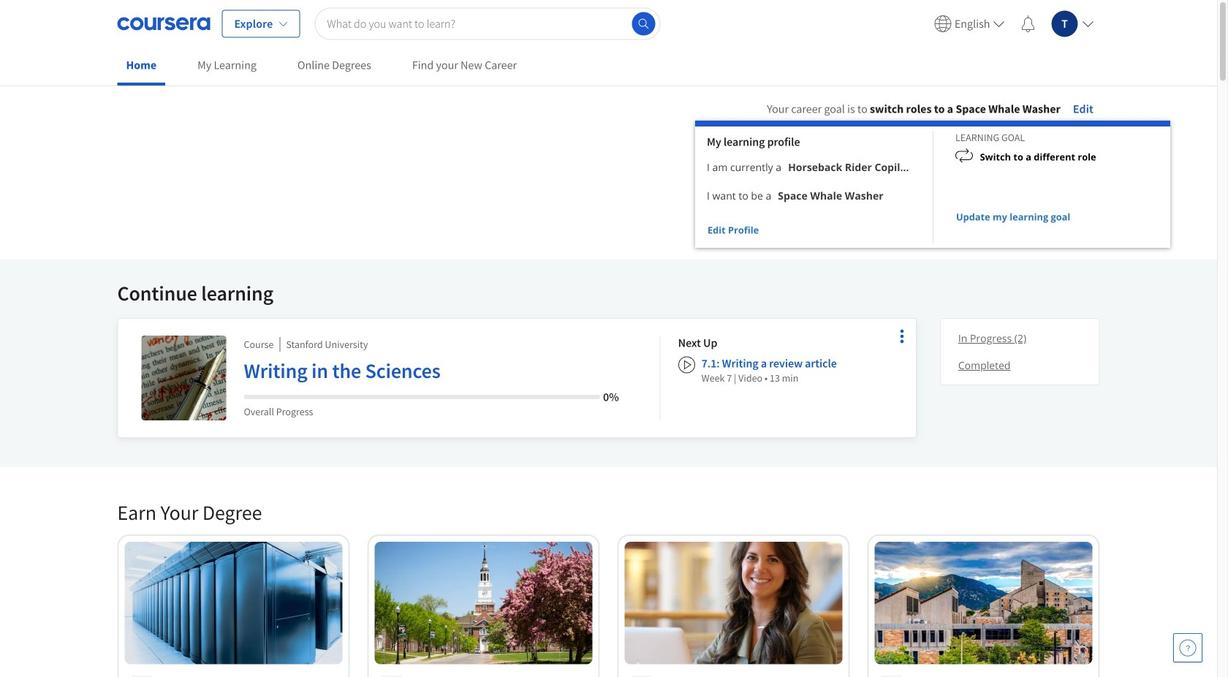 Task type: describe. For each thing, give the bounding box(es) containing it.
i am currently a horseback rider copilot element
[[786, 157, 914, 178]]

writing in the sciences image
[[142, 336, 226, 421]]

i am currently a space whale washer element
[[776, 185, 904, 207]]

coursera image
[[117, 12, 210, 35]]



Task type: locate. For each thing, give the bounding box(es) containing it.
earn your degree collection element
[[109, 476, 1109, 677]]

more option for writing in the sciences image
[[892, 326, 913, 347]]

help center image
[[1180, 639, 1197, 657]]

None search field
[[315, 8, 661, 40]]

What do you want to learn? text field
[[315, 8, 661, 40]]

region
[[696, 121, 1171, 248]]



Task type: vqa. For each thing, say whether or not it's contained in the screenshot.
I am currently a Space Whale Washer element
yes



